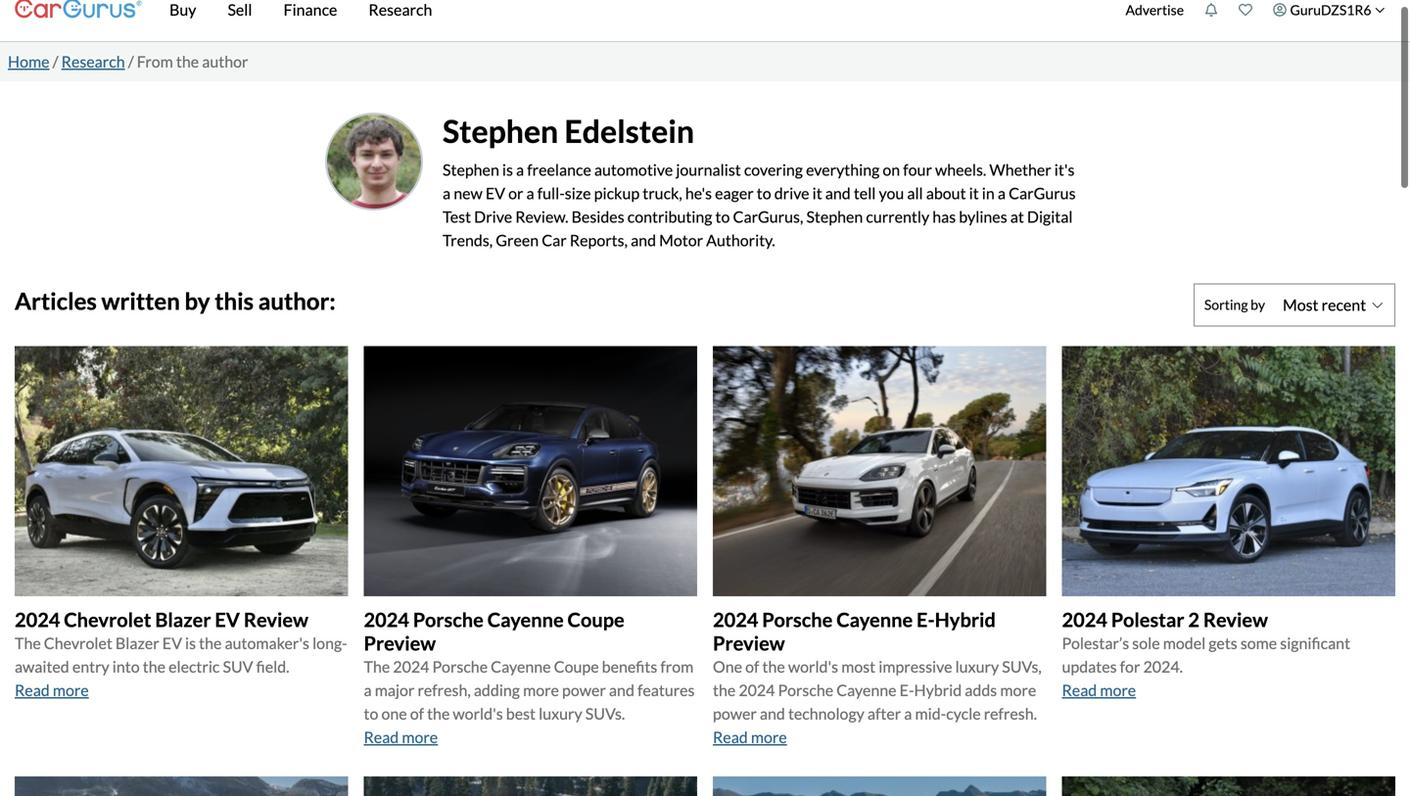 Task type: describe. For each thing, give the bounding box(es) containing it.
you
[[879, 184, 904, 203]]

stephen edelstein
[[443, 112, 695, 150]]

chevron down image
[[1375, 5, 1386, 15]]

buy
[[169, 0, 196, 19]]

significant
[[1281, 634, 1351, 653]]

1 vertical spatial ev
[[215, 608, 240, 632]]

four
[[903, 160, 932, 179]]

car
[[542, 231, 567, 250]]

preview inside 2024 porsche cayenne e-hybrid preview one of the world's most impressive luxury suvs, the 2024 porsche cayenne e-hybrid adds more power and technology after a mid-cycle refresh. read more
[[713, 632, 785, 655]]

wheels.
[[935, 160, 987, 179]]

1 horizontal spatial e-
[[917, 608, 935, 632]]

sorting by
[[1205, 296, 1266, 313]]

more inside 2024 polestar 2 review polestar's sole model gets some significant updates for 2024. read more
[[1100, 681, 1137, 700]]

0 vertical spatial blazer
[[155, 608, 211, 632]]

and down everything
[[826, 184, 851, 203]]

into
[[112, 657, 140, 676]]

is inside stephen is a freelance automotive journalist covering everything on four wheels. whether it's a new ev or a full-size pickup truck, he's eager to drive it and tell you all about it in a cargurus test drive review. besides contributing to cargurus, stephen currently has bylines at digital trends, green car reports, and motor authority.
[[502, 160, 513, 179]]

2024.
[[1144, 657, 1183, 676]]

1 vertical spatial hybrid
[[914, 681, 962, 700]]

luxury inside 2024 porsche cayenne coupe preview the 2024 porsche cayenne coupe benefits from a major refresh, adding more power and features to one of the world's best luxury suvs. read more
[[539, 704, 583, 723]]

1 horizontal spatial to
[[716, 207, 730, 226]]

reports,
[[570, 231, 628, 250]]

ev inside stephen is a freelance automotive journalist covering everything on four wheels. whether it's a new ev or a full-size pickup truck, he's eager to drive it and tell you all about it in a cargurus test drive review. besides contributing to cargurus, stephen currently has bylines at digital trends, green car reports, and motor authority.
[[486, 184, 505, 203]]

open notifications image
[[1205, 3, 1219, 17]]

to inside 2024 porsche cayenne coupe preview the 2024 porsche cayenne coupe benefits from a major refresh, adding more power and features to one of the world's best luxury suvs. read more
[[364, 704, 378, 723]]

all
[[907, 184, 923, 203]]

2024 polestar 2 review polestar's sole model gets some significant updates for 2024. read more
[[1062, 608, 1351, 700]]

read inside 2024 porsche cayenne coupe preview the 2024 porsche cayenne coupe benefits from a major refresh, adding more power and features to one of the world's best luxury suvs. read more
[[364, 728, 399, 747]]

sell button
[[212, 0, 268, 41]]

research link
[[61, 52, 125, 71]]

refresh.
[[984, 704, 1037, 723]]

on
[[883, 160, 900, 179]]

cargurus,
[[733, 207, 804, 226]]

2 horizontal spatial to
[[757, 184, 772, 203]]

menu containing advertise
[[1116, 0, 1396, 37]]

green
[[496, 231, 539, 250]]

this
[[215, 287, 254, 315]]

polestar's
[[1062, 634, 1130, 653]]

and down the contributing
[[631, 231, 656, 250]]

advertise link
[[1116, 0, 1195, 37]]

freelance
[[527, 160, 591, 179]]

a up or
[[516, 160, 524, 179]]

1 vertical spatial research
[[61, 52, 125, 71]]

he's
[[686, 184, 712, 203]]

the down one
[[713, 681, 736, 700]]

sorting
[[1205, 296, 1248, 313]]

benefits
[[602, 657, 658, 676]]

some
[[1241, 634, 1278, 653]]

menu bar containing buy
[[142, 0, 1116, 41]]

cycle
[[946, 704, 981, 723]]

a right the in
[[998, 184, 1006, 203]]

major
[[375, 681, 415, 700]]

advertise
[[1126, 1, 1184, 18]]

2024 porsche cayenne coupe preview image
[[364, 346, 697, 596]]

test
[[443, 207, 471, 226]]

drive
[[775, 184, 810, 203]]

pickup
[[594, 184, 640, 203]]

2
[[1189, 608, 1200, 632]]

2024 porsche cayenne e-hybrid preview image
[[713, 346, 1047, 596]]

read inside 2024 porsche cayenne e-hybrid preview one of the world's most impressive luxury suvs, the 2024 porsche cayenne e-hybrid adds more power and technology after a mid-cycle refresh. read more
[[713, 728, 748, 747]]

stephen is a freelance automotive journalist covering everything on four wheels. whether it's a new ev or a full-size pickup truck, he's eager to drive it and tell you all about it in a cargurus test drive review. besides contributing to cargurus, stephen currently has bylines at digital trends, green car reports, and motor authority.
[[443, 160, 1076, 250]]

trends,
[[443, 231, 493, 250]]

new
[[454, 184, 483, 203]]

read inside 2024 polestar 2 review polestar's sole model gets some significant updates for 2024. read more
[[1062, 681, 1097, 700]]

0 vertical spatial hybrid
[[935, 608, 996, 632]]

world's inside 2024 porsche cayenne e-hybrid preview one of the world's most impressive luxury suvs, the 2024 porsche cayenne e-hybrid adds more power and technology after a mid-cycle refresh. read more
[[788, 657, 839, 676]]

about
[[926, 184, 966, 203]]

entry
[[72, 657, 109, 676]]

power inside 2024 porsche cayenne e-hybrid preview one of the world's most impressive luxury suvs, the 2024 porsche cayenne e-hybrid adds more power and technology after a mid-cycle refresh. read more
[[713, 704, 757, 723]]

review inside 2024 chevrolet blazer ev review the chevrolet blazer ev is the automaker's long- awaited entry into the electric suv field. read more
[[244, 608, 308, 632]]

electric
[[169, 657, 220, 676]]

motor
[[659, 231, 703, 250]]

review.
[[515, 207, 569, 226]]

automotive
[[595, 160, 673, 179]]

and inside 2024 porsche cayenne e-hybrid preview one of the world's most impressive luxury suvs, the 2024 porsche cayenne e-hybrid adds more power and technology after a mid-cycle refresh. read more
[[760, 704, 785, 723]]

sell
[[228, 0, 252, 19]]

2023 kia sorento plug-in hybrid review image
[[1062, 777, 1396, 796]]

2024 chevrolet blazer ev review the chevrolet blazer ev is the automaker's long- awaited entry into the electric suv field. read more
[[15, 608, 347, 700]]

polestar
[[1112, 608, 1185, 632]]

full-
[[538, 184, 565, 203]]

2025 kia sorento hybrid preview image
[[713, 777, 1047, 796]]

authority.
[[706, 231, 776, 250]]

from
[[661, 657, 694, 676]]

suv
[[223, 657, 253, 676]]

saved cars image
[[1239, 3, 1253, 17]]

it's
[[1055, 160, 1075, 179]]

tell
[[854, 184, 876, 203]]

articles
[[15, 287, 97, 315]]

cargurus
[[1009, 184, 1076, 203]]

home / research / from the author
[[8, 52, 248, 71]]

sole
[[1133, 634, 1160, 653]]

research button
[[353, 0, 448, 41]]

home link
[[8, 52, 49, 71]]

a left new at the top left of page
[[443, 184, 451, 203]]

gets
[[1209, 634, 1238, 653]]

gurudzs1r6
[[1291, 1, 1372, 18]]

buy button
[[154, 0, 212, 41]]

currently
[[866, 207, 930, 226]]

2024 polestar 2 review image
[[1062, 346, 1396, 596]]

0 horizontal spatial by
[[185, 287, 210, 315]]

suvs.
[[586, 704, 625, 723]]

of inside 2024 porsche cayenne coupe preview the 2024 porsche cayenne coupe benefits from a major refresh, adding more power and features to one of the world's best luxury suvs. read more
[[410, 704, 424, 723]]

refresh,
[[418, 681, 471, 700]]

bylines
[[959, 207, 1008, 226]]

field.
[[256, 657, 290, 676]]

contributing
[[628, 207, 713, 226]]

a right or
[[527, 184, 534, 203]]

covering
[[744, 160, 803, 179]]

2024 porsche cayenne coupe preview the 2024 porsche cayenne coupe benefits from a major refresh, adding more power and features to one of the world's best luxury suvs. read more
[[364, 608, 695, 747]]

whether
[[990, 160, 1052, 179]]

luxury inside 2024 porsche cayenne e-hybrid preview one of the world's most impressive luxury suvs, the 2024 porsche cayenne e-hybrid adds more power and technology after a mid-cycle refresh. read more
[[956, 657, 999, 676]]

size
[[565, 184, 591, 203]]

from
[[137, 52, 173, 71]]



Task type: vqa. For each thing, say whether or not it's contained in the screenshot.
Edelstein
yes



Task type: locate. For each thing, give the bounding box(es) containing it.
2 vertical spatial to
[[364, 704, 378, 723]]

1 preview from the left
[[364, 632, 436, 655]]

stephen edelstein image
[[325, 113, 423, 211]]

author:
[[258, 287, 336, 315]]

coupe left benefits
[[554, 657, 599, 676]]

0 horizontal spatial /
[[53, 52, 58, 71]]

1 horizontal spatial of
[[746, 657, 760, 676]]

1 horizontal spatial luxury
[[956, 657, 999, 676]]

blazer up into at the left bottom of the page
[[115, 634, 159, 653]]

ev left or
[[486, 184, 505, 203]]

gurudzs1r6 button
[[1263, 0, 1396, 37]]

awaited
[[15, 657, 69, 676]]

by
[[185, 287, 210, 315], [1251, 296, 1266, 313]]

the inside 2024 chevrolet blazer ev review the chevrolet blazer ev is the automaker's long- awaited entry into the electric suv field. read more
[[15, 634, 41, 653]]

model
[[1163, 634, 1206, 653]]

1 horizontal spatial world's
[[788, 657, 839, 676]]

preview up major
[[364, 632, 436, 655]]

review up automaker's
[[244, 608, 308, 632]]

0 vertical spatial chevrolet
[[64, 608, 151, 632]]

one
[[381, 704, 407, 723]]

the up major
[[364, 657, 390, 676]]

preview inside 2024 porsche cayenne coupe preview the 2024 porsche cayenne coupe benefits from a major refresh, adding more power and features to one of the world's best luxury suvs. read more
[[364, 632, 436, 655]]

digital
[[1027, 207, 1073, 226]]

features
[[638, 681, 695, 700]]

2024 for 2024 porsche cayenne coupe preview
[[364, 608, 409, 632]]

/
[[53, 52, 58, 71], [128, 52, 134, 71]]

0 horizontal spatial power
[[562, 681, 606, 700]]

in
[[982, 184, 995, 203]]

1 horizontal spatial /
[[128, 52, 134, 71]]

journalist
[[676, 160, 741, 179]]

author
[[202, 52, 248, 71]]

and down benefits
[[609, 681, 635, 700]]

1 horizontal spatial ev
[[215, 608, 240, 632]]

impressive
[[879, 657, 953, 676]]

luxury right best
[[539, 704, 583, 723]]

at
[[1011, 207, 1024, 226]]

it
[[813, 184, 823, 203], [969, 184, 979, 203]]

is inside 2024 chevrolet blazer ev review the chevrolet blazer ev is the automaker's long- awaited entry into the electric suv field. read more
[[185, 634, 196, 653]]

power up suvs.
[[562, 681, 606, 700]]

1 vertical spatial is
[[185, 634, 196, 653]]

1 it from the left
[[813, 184, 823, 203]]

the right into at the left bottom of the page
[[143, 657, 166, 676]]

2024 for 2024 polestar 2 review
[[1062, 608, 1108, 632]]

menu
[[1116, 0, 1396, 37]]

by left this
[[185, 287, 210, 315]]

after
[[868, 704, 901, 723]]

power
[[562, 681, 606, 700], [713, 704, 757, 723]]

2025 kia sorento plug-in hybrid preview image
[[364, 777, 697, 796]]

of inside 2024 porsche cayenne e-hybrid preview one of the world's most impressive luxury suvs, the 2024 porsche cayenne e-hybrid adds more power and technology after a mid-cycle refresh. read more
[[746, 657, 760, 676]]

long-
[[313, 634, 347, 653]]

edelstein
[[565, 112, 695, 150]]

0 vertical spatial stephen
[[443, 112, 559, 150]]

1 vertical spatial of
[[410, 704, 424, 723]]

a inside 2024 porsche cayenne e-hybrid preview one of the world's most impressive luxury suvs, the 2024 porsche cayenne e-hybrid adds more power and technology after a mid-cycle refresh. read more
[[904, 704, 912, 723]]

hybrid up impressive
[[935, 608, 996, 632]]

0 vertical spatial power
[[562, 681, 606, 700]]

2024 for 2024 porsche cayenne e-hybrid preview
[[713, 608, 759, 632]]

1 horizontal spatial the
[[364, 657, 390, 676]]

stephen down tell on the top right of page
[[807, 207, 863, 226]]

2024 kia sorento preview image
[[15, 777, 348, 796]]

world's left "most"
[[788, 657, 839, 676]]

1 / from the left
[[53, 52, 58, 71]]

adds
[[965, 681, 997, 700]]

0 horizontal spatial preview
[[364, 632, 436, 655]]

more
[[53, 681, 89, 700], [523, 681, 559, 700], [1000, 681, 1037, 700], [1100, 681, 1137, 700], [402, 728, 438, 747], [751, 728, 787, 747]]

technology
[[788, 704, 865, 723]]

is up or
[[502, 160, 513, 179]]

2024 inside 2024 polestar 2 review polestar's sole model gets some significant updates for 2024. read more
[[1062, 608, 1108, 632]]

review inside 2024 polestar 2 review polestar's sole model gets some significant updates for 2024. read more
[[1204, 608, 1268, 632]]

1 vertical spatial e-
[[900, 681, 914, 700]]

a left major
[[364, 681, 372, 700]]

drive
[[474, 207, 512, 226]]

1 horizontal spatial it
[[969, 184, 979, 203]]

to left one
[[364, 704, 378, 723]]

ev
[[486, 184, 505, 203], [215, 608, 240, 632], [162, 634, 182, 653]]

review
[[244, 608, 308, 632], [1204, 608, 1268, 632]]

2 it from the left
[[969, 184, 979, 203]]

articles written by this author:
[[15, 287, 336, 315]]

2 preview from the left
[[713, 632, 785, 655]]

2 vertical spatial ev
[[162, 634, 182, 653]]

or
[[508, 184, 524, 203]]

2 horizontal spatial ev
[[486, 184, 505, 203]]

/ right "home" link
[[53, 52, 58, 71]]

is up electric at left
[[185, 634, 196, 653]]

one
[[713, 657, 743, 676]]

1 vertical spatial chevrolet
[[44, 634, 112, 653]]

1 vertical spatial the
[[364, 657, 390, 676]]

stephen up new at the top left of page
[[443, 160, 499, 179]]

suvs,
[[1002, 657, 1042, 676]]

everything
[[806, 160, 880, 179]]

cargurus logo homepage link image
[[15, 0, 142, 38]]

research down cargurus logo homepage link
[[61, 52, 125, 71]]

for
[[1120, 657, 1141, 676]]

gurudzs1r6 menu item
[[1263, 0, 1396, 37]]

mid-
[[915, 704, 946, 723]]

by right sorting
[[1251, 296, 1266, 313]]

the inside 2024 porsche cayenne coupe preview the 2024 porsche cayenne coupe benefits from a major refresh, adding more power and features to one of the world's best luxury suvs. read more
[[427, 704, 450, 723]]

blazer up electric at left
[[155, 608, 211, 632]]

eager
[[715, 184, 754, 203]]

1 horizontal spatial research
[[369, 0, 432, 19]]

research right finance at the top of the page
[[369, 0, 432, 19]]

world's down adding on the bottom left of page
[[453, 704, 503, 723]]

adding
[[474, 681, 520, 700]]

2024 porsche cayenne e-hybrid preview one of the world's most impressive luxury suvs, the 2024 porsche cayenne e-hybrid adds more power and technology after a mid-cycle refresh. read more
[[713, 608, 1042, 747]]

a left mid-
[[904, 704, 912, 723]]

e- up impressive
[[917, 608, 935, 632]]

0 horizontal spatial it
[[813, 184, 823, 203]]

best
[[506, 704, 536, 723]]

0 horizontal spatial of
[[410, 704, 424, 723]]

ev up automaker's
[[215, 608, 240, 632]]

2 vertical spatial stephen
[[807, 207, 863, 226]]

a inside 2024 porsche cayenne coupe preview the 2024 porsche cayenne coupe benefits from a major refresh, adding more power and features to one of the world's best luxury suvs. read more
[[364, 681, 372, 700]]

0 vertical spatial world's
[[788, 657, 839, 676]]

0 horizontal spatial to
[[364, 704, 378, 723]]

truck,
[[643, 184, 683, 203]]

hybrid
[[935, 608, 996, 632], [914, 681, 962, 700]]

to up cargurus,
[[757, 184, 772, 203]]

to
[[757, 184, 772, 203], [716, 207, 730, 226], [364, 704, 378, 723]]

1 vertical spatial world's
[[453, 704, 503, 723]]

preview
[[364, 632, 436, 655], [713, 632, 785, 655]]

luxury up adds
[[956, 657, 999, 676]]

0 vertical spatial the
[[15, 634, 41, 653]]

0 horizontal spatial ev
[[162, 634, 182, 653]]

0 horizontal spatial review
[[244, 608, 308, 632]]

0 vertical spatial research
[[369, 0, 432, 19]]

0 vertical spatial coupe
[[568, 608, 625, 632]]

0 horizontal spatial world's
[[453, 704, 503, 723]]

1 horizontal spatial is
[[502, 160, 513, 179]]

0 horizontal spatial research
[[61, 52, 125, 71]]

1 vertical spatial to
[[716, 207, 730, 226]]

1 review from the left
[[244, 608, 308, 632]]

0 vertical spatial e-
[[917, 608, 935, 632]]

most
[[842, 657, 876, 676]]

written
[[101, 287, 180, 315]]

2024 inside 2024 chevrolet blazer ev review the chevrolet blazer ev is the automaker's long- awaited entry into the electric suv field. read more
[[15, 608, 60, 632]]

more inside 2024 chevrolet blazer ev review the chevrolet blazer ev is the automaker's long- awaited entry into the electric suv field. read more
[[53, 681, 89, 700]]

world's inside 2024 porsche cayenne coupe preview the 2024 porsche cayenne coupe benefits from a major refresh, adding more power and features to one of the world's best luxury suvs. read more
[[453, 704, 503, 723]]

read inside 2024 chevrolet blazer ev review the chevrolet blazer ev is the automaker's long- awaited entry into the electric suv field. read more
[[15, 681, 50, 700]]

updates
[[1062, 657, 1117, 676]]

finance button
[[268, 0, 353, 41]]

1 vertical spatial blazer
[[115, 634, 159, 653]]

2024 chevrolet blazer ev review image
[[15, 346, 348, 596]]

ev up electric at left
[[162, 634, 182, 653]]

stephen for stephen edelstein
[[443, 112, 559, 150]]

of
[[746, 657, 760, 676], [410, 704, 424, 723]]

2 / from the left
[[128, 52, 134, 71]]

it right the drive
[[813, 184, 823, 203]]

0 vertical spatial ev
[[486, 184, 505, 203]]

1 vertical spatial stephen
[[443, 160, 499, 179]]

0 vertical spatial of
[[746, 657, 760, 676]]

the down refresh, at the bottom of the page
[[427, 704, 450, 723]]

0 horizontal spatial the
[[15, 634, 41, 653]]

1 horizontal spatial review
[[1204, 608, 1268, 632]]

2 review from the left
[[1204, 608, 1268, 632]]

to down eager
[[716, 207, 730, 226]]

menu bar
[[142, 0, 1116, 41]]

1 horizontal spatial power
[[713, 704, 757, 723]]

coupe up benefits
[[568, 608, 625, 632]]

1 horizontal spatial preview
[[713, 632, 785, 655]]

e- down impressive
[[900, 681, 914, 700]]

the
[[15, 634, 41, 653], [364, 657, 390, 676]]

the right one
[[763, 657, 785, 676]]

0 vertical spatial to
[[757, 184, 772, 203]]

1 vertical spatial coupe
[[554, 657, 599, 676]]

/ left from
[[128, 52, 134, 71]]

0 vertical spatial is
[[502, 160, 513, 179]]

home
[[8, 52, 49, 71]]

2024 for 2024 chevrolet blazer ev review
[[15, 608, 60, 632]]

stephen
[[443, 112, 559, 150], [443, 160, 499, 179], [807, 207, 863, 226]]

2024
[[15, 608, 60, 632], [364, 608, 409, 632], [713, 608, 759, 632], [1062, 608, 1108, 632], [393, 657, 429, 676], [739, 681, 775, 700]]

the for 2024 porsche cayenne coupe preview
[[364, 657, 390, 676]]

review up gets
[[1204, 608, 1268, 632]]

e-
[[917, 608, 935, 632], [900, 681, 914, 700]]

luxury
[[956, 657, 999, 676], [539, 704, 583, 723]]

blazer
[[155, 608, 211, 632], [115, 634, 159, 653]]

the for 2024 chevrolet blazer ev review
[[15, 634, 41, 653]]

the up 'awaited'
[[15, 634, 41, 653]]

power down one
[[713, 704, 757, 723]]

1 vertical spatial power
[[713, 704, 757, 723]]

cayenne
[[488, 608, 564, 632], [837, 608, 913, 632], [491, 657, 551, 676], [837, 681, 897, 700]]

the right from
[[176, 52, 199, 71]]

stephen for stephen is a freelance automotive journalist covering everything on four wheels. whether it's a new ev or a full-size pickup truck, he's eager to drive it and tell you all about it in a cargurus test drive review. besides contributing to cargurus, stephen currently has bylines at digital trends, green car reports, and motor authority.
[[443, 160, 499, 179]]

the up electric at left
[[199, 634, 222, 653]]

0 horizontal spatial is
[[185, 634, 196, 653]]

1 vertical spatial luxury
[[539, 704, 583, 723]]

has
[[933, 207, 956, 226]]

the inside 2024 porsche cayenne coupe preview the 2024 porsche cayenne coupe benefits from a major refresh, adding more power and features to one of the world's best luxury suvs. read more
[[364, 657, 390, 676]]

porsche
[[413, 608, 484, 632], [762, 608, 833, 632], [432, 657, 488, 676], [778, 681, 834, 700]]

and inside 2024 porsche cayenne coupe preview the 2024 porsche cayenne coupe benefits from a major refresh, adding more power and features to one of the world's best luxury suvs. read more
[[609, 681, 635, 700]]

power inside 2024 porsche cayenne coupe preview the 2024 porsche cayenne coupe benefits from a major refresh, adding more power and features to one of the world's best luxury suvs. read more
[[562, 681, 606, 700]]

and left technology
[[760, 704, 785, 723]]

chevrolet
[[64, 608, 151, 632], [44, 634, 112, 653]]

besides
[[572, 207, 625, 226]]

hybrid up mid-
[[914, 681, 962, 700]]

1 horizontal spatial by
[[1251, 296, 1266, 313]]

user icon image
[[1273, 3, 1287, 17]]

automaker's
[[225, 634, 310, 653]]

stephen up or
[[443, 112, 559, 150]]

0 horizontal spatial e-
[[900, 681, 914, 700]]

0 horizontal spatial luxury
[[539, 704, 583, 723]]

0 vertical spatial luxury
[[956, 657, 999, 676]]

research inside popup button
[[369, 0, 432, 19]]

preview up one
[[713, 632, 785, 655]]

it left the in
[[969, 184, 979, 203]]



